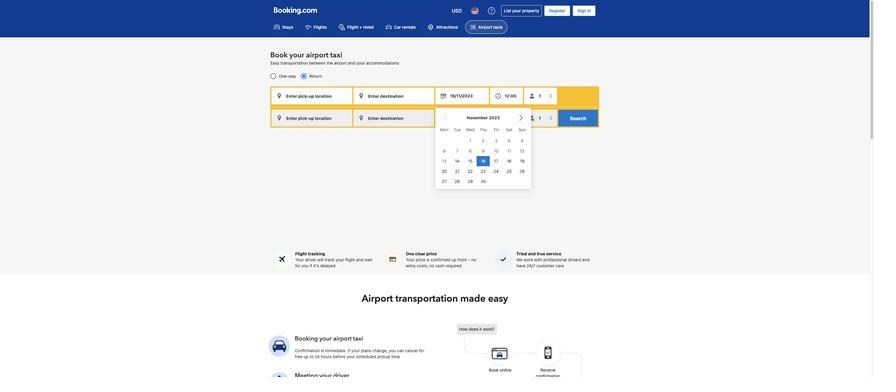 Task type: locate. For each thing, give the bounding box(es) containing it.
1 horizontal spatial 24
[[494, 169, 499, 174]]

1 vertical spatial price
[[416, 257, 425, 262]]

1 horizontal spatial taxi
[[353, 335, 363, 343]]

22
[[468, 169, 473, 174]]

1 horizontal spatial book
[[489, 368, 499, 373]]

list your property
[[504, 8, 539, 13]]

28 button
[[451, 176, 464, 187]]

24 right 'to' on the bottom left
[[315, 354, 320, 359]]

pickup
[[377, 354, 390, 359]]

30
[[481, 179, 486, 184]]

taxi inside the book your airport taxi easy transportation between the airport and your accommodations
[[330, 50, 342, 60]]

0 horizontal spatial 24
[[315, 354, 320, 359]]

november 2023
[[467, 115, 500, 120]]

and left wait
[[356, 257, 363, 262]]

and right drivers
[[582, 257, 590, 262]]

0 horizontal spatial price
[[416, 257, 425, 262]]

0 horizontal spatial you
[[302, 263, 309, 268]]

your
[[512, 8, 521, 13], [289, 50, 304, 60], [356, 60, 365, 66], [336, 257, 344, 262], [319, 335, 332, 343], [351, 348, 360, 353], [347, 354, 355, 359]]

16
[[481, 158, 485, 164]]

1 horizontal spatial transportation
[[395, 292, 458, 305]]

way
[[288, 74, 296, 79]]

Enter destination text field
[[353, 88, 434, 104]]

0 horizontal spatial your
[[295, 257, 304, 262]]

24 down 17 button
[[494, 169, 499, 174]]

sign
[[577, 8, 586, 13]]

flights
[[314, 25, 327, 30]]

4
[[508, 138, 510, 143]]

0 vertical spatial transportation
[[280, 60, 308, 66]]

the
[[327, 60, 333, 66]]

drivers
[[568, 257, 581, 262]]

+
[[359, 25, 362, 30]]

receive
[[540, 368, 555, 373]]

27
[[442, 179, 447, 184]]

1 vertical spatial book
[[489, 368, 499, 373]]

28
[[455, 179, 460, 184]]

usd
[[452, 8, 462, 13]]

plans
[[361, 348, 371, 353]]

online
[[500, 368, 511, 373]]

book for online
[[489, 368, 499, 373]]

18
[[507, 158, 511, 164]]

your right the track
[[336, 257, 344, 262]]

is
[[426, 257, 430, 262], [321, 348, 324, 353]]

1 vertical spatial up
[[304, 354, 309, 359]]

mon
[[440, 127, 448, 132]]

list
[[504, 8, 511, 13]]

is up costs, at the left bottom of the page
[[426, 257, 430, 262]]

confirmation
[[295, 348, 320, 353]]

0 horizontal spatial is
[[321, 348, 324, 353]]

wed
[[466, 127, 475, 132]]

0 horizontal spatial transportation
[[280, 60, 308, 66]]

change,
[[372, 348, 388, 353]]

one clear price your price is confirmed up front – no extra costs, no cash required
[[406, 251, 476, 268]]

flight up driver
[[295, 251, 307, 256]]

delayed
[[320, 263, 335, 268]]

0 horizontal spatial up
[[304, 354, 309, 359]]

21 button
[[451, 166, 464, 176]]

no left cash
[[429, 263, 434, 268]]

1 vertical spatial taxi
[[353, 335, 363, 343]]

for for confirmation is immediate. if your plans change, you can cancel for free up to 24 hours before your scheduled pickup time
[[419, 348, 424, 353]]

with
[[534, 257, 542, 262]]

taxi for book
[[330, 50, 342, 60]]

customer
[[536, 263, 555, 268]]

taxi up the
[[330, 50, 342, 60]]

0 vertical spatial airport
[[306, 50, 328, 60]]

flight inside 'link'
[[347, 25, 358, 30]]

booking.com online hotel reservations image
[[274, 7, 317, 14]]

usd button
[[448, 4, 465, 18]]

for inside confirmation is immediate. if your plans change, you can cancel for free up to 24 hours before your scheduled pickup time
[[419, 348, 424, 353]]

0 vertical spatial you
[[302, 263, 309, 268]]

is up hours
[[321, 348, 324, 353]]

24 inside confirmation is immediate. if your plans change, you can cancel for free up to 24 hours before your scheduled pickup time
[[315, 354, 320, 359]]

0 vertical spatial airport
[[478, 25, 492, 30]]

0 vertical spatial taxi
[[330, 50, 342, 60]]

book inside the book your airport taxi easy transportation between the airport and your accommodations
[[270, 50, 288, 60]]

attractions
[[436, 25, 458, 30]]

your right if at the left of page
[[351, 348, 360, 353]]

flight inside flight tracking your driver will track your flight and wait for you if it's delayed
[[295, 251, 307, 256]]

easy
[[488, 292, 508, 305]]

1 horizontal spatial no
[[471, 257, 476, 262]]

0 vertical spatial flight
[[347, 25, 358, 30]]

your up immediate.
[[319, 335, 332, 343]]

front
[[458, 257, 467, 262]]

taxis
[[493, 25, 503, 30]]

your left driver
[[295, 257, 304, 262]]

1 vertical spatial flight
[[295, 251, 307, 256]]

29 button
[[464, 176, 477, 187]]

sat
[[506, 127, 512, 132]]

27 button
[[438, 176, 451, 187]]

for right "cancel"
[[419, 348, 424, 353]]

flight
[[345, 257, 355, 262]]

1 horizontal spatial airport
[[478, 25, 492, 30]]

tue
[[454, 127, 461, 132]]

your down if at the left of page
[[347, 354, 355, 359]]

2 your from the left
[[406, 257, 414, 262]]

15
[[468, 158, 472, 164]]

true
[[537, 251, 545, 256]]

easy
[[270, 60, 279, 66]]

airport up between
[[306, 50, 328, 60]]

price down clear
[[416, 257, 425, 262]]

0 horizontal spatial book
[[270, 50, 288, 60]]

and up work
[[528, 251, 536, 256]]

1 vertical spatial no
[[429, 263, 434, 268]]

0 horizontal spatial flight
[[295, 251, 307, 256]]

29
[[468, 179, 473, 184]]

up up required
[[451, 257, 456, 262]]

1 horizontal spatial flight
[[347, 25, 358, 30]]

professional
[[543, 257, 567, 262]]

no right "–"
[[471, 257, 476, 262]]

airport right the
[[334, 60, 347, 66]]

book left online
[[489, 368, 499, 373]]

airport up if at the left of page
[[333, 335, 352, 343]]

1 horizontal spatial your
[[406, 257, 414, 262]]

book for your
[[270, 50, 288, 60]]

driver
[[305, 257, 316, 262]]

car rentals
[[394, 25, 416, 30]]

1 vertical spatial 24
[[315, 354, 320, 359]]

5
[[521, 138, 523, 143]]

1 your from the left
[[295, 257, 304, 262]]

1 vertical spatial airport
[[334, 60, 347, 66]]

for for flight tracking your driver will track your flight and wait for you if it's delayed
[[295, 263, 300, 268]]

up
[[451, 257, 456, 262], [304, 354, 309, 359]]

booking airport taxi image
[[457, 324, 582, 377], [269, 335, 290, 357], [269, 372, 290, 377]]

list your property link
[[501, 5, 542, 16]]

airport
[[306, 50, 328, 60], [334, 60, 347, 66], [333, 335, 352, 343]]

sign in
[[577, 8, 591, 13]]

0 horizontal spatial taxi
[[330, 50, 342, 60]]

tracking
[[308, 251, 325, 256]]

and inside flight tracking your driver will track your flight and wait for you if it's delayed
[[356, 257, 363, 262]]

have
[[516, 263, 525, 268]]

your down one
[[406, 257, 414, 262]]

1 horizontal spatial you
[[389, 348, 396, 353]]

2 vertical spatial airport
[[333, 335, 352, 343]]

0 vertical spatial book
[[270, 50, 288, 60]]

book online
[[489, 368, 511, 373]]

if
[[348, 348, 350, 353]]

15 button
[[464, 156, 477, 166]]

book up easy
[[270, 50, 288, 60]]

search button
[[558, 110, 598, 127]]

and right the
[[348, 60, 355, 66]]

is inside one clear price your price is confirmed up front – no extra costs, no cash required
[[426, 257, 430, 262]]

for left if
[[295, 263, 300, 268]]

taxi up plans
[[353, 335, 363, 343]]

flight for flight + hotel
[[347, 25, 358, 30]]

between
[[309, 60, 326, 66]]

1 horizontal spatial price
[[426, 251, 437, 256]]

price up confirmed
[[426, 251, 437, 256]]

flight
[[347, 25, 358, 30], [295, 251, 307, 256]]

flight left +
[[347, 25, 358, 30]]

book
[[270, 50, 288, 60], [489, 368, 499, 373]]

transportation inside the book your airport taxi easy transportation between the airport and your accommodations
[[280, 60, 308, 66]]

will
[[317, 257, 323, 262]]

0 horizontal spatial airport
[[362, 292, 393, 305]]

confirmation
[[536, 374, 560, 377]]

1 vertical spatial airport
[[362, 292, 393, 305]]

1 vertical spatial for
[[419, 348, 424, 353]]

your right list
[[512, 8, 521, 13]]

your left accommodations
[[356, 60, 365, 66]]

made
[[460, 292, 486, 305]]

8
[[469, 148, 472, 153]]

25 button
[[503, 166, 516, 176]]

1 vertical spatial you
[[389, 348, 396, 353]]

0 vertical spatial up
[[451, 257, 456, 262]]

16/11/2023 button
[[435, 88, 489, 104]]

1 horizontal spatial is
[[426, 257, 430, 262]]

1 vertical spatial is
[[321, 348, 324, 353]]

1 horizontal spatial for
[[419, 348, 424, 353]]

for inside flight tracking your driver will track your flight and wait for you if it's delayed
[[295, 263, 300, 268]]

24
[[494, 169, 499, 174], [315, 354, 320, 359]]

0 vertical spatial 24
[[494, 169, 499, 174]]

0 vertical spatial price
[[426, 251, 437, 256]]

flight for flight tracking your driver will track your flight and wait for you if it's delayed
[[295, 251, 307, 256]]

0 vertical spatial for
[[295, 263, 300, 268]]

you up time
[[389, 348, 396, 353]]

1 horizontal spatial up
[[451, 257, 456, 262]]

17
[[494, 158, 498, 164]]

you left if
[[302, 263, 309, 268]]

property
[[522, 8, 539, 13]]

up left 'to' on the bottom left
[[304, 354, 309, 359]]

0 vertical spatial is
[[426, 257, 430, 262]]

0 horizontal spatial for
[[295, 263, 300, 268]]

stays
[[282, 25, 293, 30]]



Task type: describe. For each thing, give the bounding box(es) containing it.
wait
[[364, 257, 372, 262]]

how
[[459, 327, 468, 332]]

14
[[455, 158, 460, 164]]

26 button
[[516, 166, 529, 176]]

booking your airport taxi
[[295, 335, 363, 343]]

car rentals link
[[381, 20, 420, 34]]

cancel
[[405, 348, 418, 353]]

free
[[295, 354, 302, 359]]

1 vertical spatial transportation
[[395, 292, 458, 305]]

airport taxis
[[478, 25, 503, 30]]

confirmed
[[431, 257, 450, 262]]

16/11/2023
[[450, 93, 473, 98]]

taxi for booking
[[353, 335, 363, 343]]

12:00 button
[[490, 88, 523, 104]]

30 button
[[477, 176, 490, 187]]

sign in link
[[573, 5, 596, 16]]

to
[[310, 354, 314, 359]]

one
[[406, 251, 414, 256]]

12
[[520, 148, 524, 153]]

it
[[479, 327, 482, 332]]

booking
[[295, 335, 318, 343]]

rentals
[[402, 25, 416, 30]]

thu
[[479, 127, 487, 132]]

20
[[442, 169, 447, 174]]

17 button
[[490, 156, 503, 166]]

work?
[[483, 327, 494, 332]]

13
[[442, 158, 446, 164]]

receive confirmation
[[536, 368, 560, 377]]

airport for booking
[[333, 335, 352, 343]]

airport for book
[[306, 50, 328, 60]]

does
[[469, 327, 478, 332]]

car
[[394, 25, 401, 30]]

hotel
[[363, 25, 374, 30]]

airport transportation made easy
[[362, 292, 508, 305]]

return
[[309, 74, 322, 79]]

one-way
[[279, 74, 296, 79]]

attractions link
[[423, 20, 463, 34]]

tried
[[516, 251, 527, 256]]

21
[[455, 169, 459, 174]]

and inside the book your airport taxi easy transportation between the airport and your accommodations
[[348, 60, 355, 66]]

up inside one clear price your price is confirmed up front – no extra costs, no cash required
[[451, 257, 456, 262]]

hours
[[321, 354, 332, 359]]

if
[[310, 263, 312, 268]]

your up way
[[289, 50, 304, 60]]

confirmation is immediate. if your plans change, you can cancel for free up to 24 hours before your scheduled pickup time
[[295, 348, 424, 359]]

your inside one clear price your price is confirmed up front – no extra costs, no cash required
[[406, 257, 414, 262]]

is inside confirmation is immediate. if your plans change, you can cancel for free up to 24 hours before your scheduled pickup time
[[321, 348, 324, 353]]

clear
[[415, 251, 425, 256]]

fri
[[494, 127, 499, 132]]

how does it work?
[[459, 327, 494, 332]]

26
[[520, 169, 525, 174]]

your inside flight tracking your driver will track your flight and wait for you if it's delayed
[[336, 257, 344, 262]]

7
[[456, 148, 458, 153]]

your inside flight tracking your driver will track your flight and wait for you if it's delayed
[[295, 257, 304, 262]]

19
[[520, 158, 524, 164]]

23
[[481, 169, 486, 174]]

stays link
[[269, 20, 298, 34]]

sun
[[518, 127, 526, 132]]

airport taxis link
[[465, 20, 507, 34]]

16 button
[[477, 156, 490, 166]]

time
[[391, 354, 400, 359]]

25
[[507, 169, 512, 174]]

flights link
[[300, 20, 332, 34]]

up inside confirmation is immediate. if your plans change, you can cancel for free up to 24 hours before your scheduled pickup time
[[304, 354, 309, 359]]

flight + hotel
[[347, 25, 374, 30]]

extra
[[406, 263, 415, 268]]

you inside confirmation is immediate. if your plans change, you can cancel for free up to 24 hours before your scheduled pickup time
[[389, 348, 396, 353]]

22 button
[[464, 166, 477, 176]]

you inside flight tracking your driver will track your flight and wait for you if it's delayed
[[302, 263, 309, 268]]

book your airport taxi easy transportation between the airport and your accommodations
[[270, 50, 399, 66]]

23/11/2023 button
[[435, 110, 489, 127]]

12:00
[[505, 93, 516, 98]]

Enter pick-up location text field
[[272, 88, 352, 104]]

airport for airport taxis
[[478, 25, 492, 30]]

24 inside button
[[494, 169, 499, 174]]

23/11/2023
[[450, 116, 473, 121]]

14 button
[[451, 156, 464, 166]]

3
[[495, 138, 497, 143]]

0 horizontal spatial no
[[429, 263, 434, 268]]

search
[[570, 116, 586, 121]]

11
[[507, 148, 511, 153]]

before
[[333, 354, 345, 359]]

work
[[524, 257, 533, 262]]

service
[[546, 251, 561, 256]]

24 button
[[490, 166, 503, 176]]

flight + hotel link
[[334, 20, 379, 34]]

airport for airport transportation made easy
[[362, 292, 393, 305]]

2
[[482, 138, 484, 143]]

0 vertical spatial no
[[471, 257, 476, 262]]

1
[[469, 138, 471, 143]]



Task type: vqa. For each thing, say whether or not it's contained in the screenshot.
the top at
no



